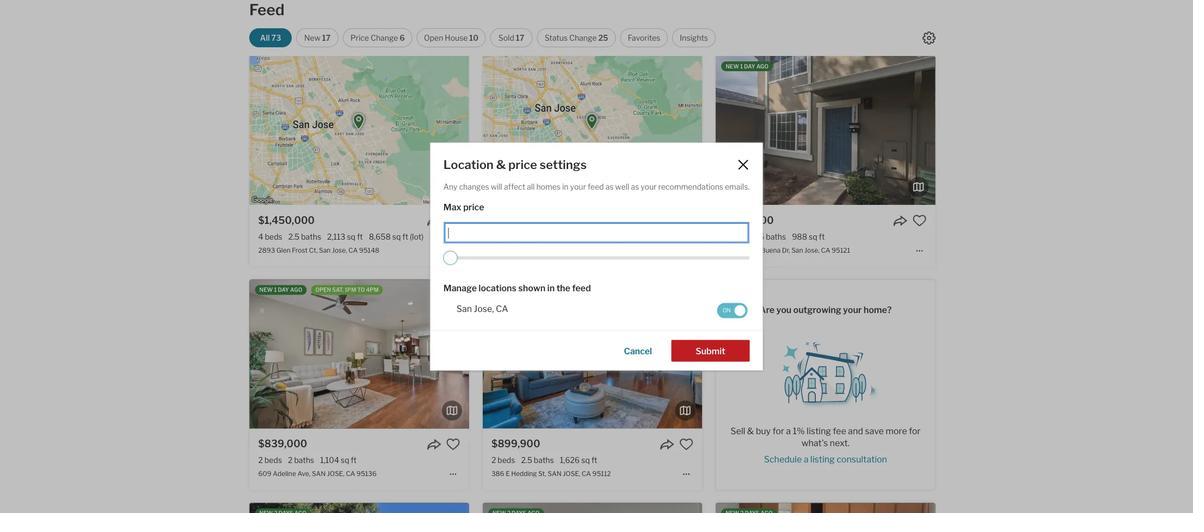 Task type: locate. For each thing, give the bounding box(es) containing it.
beds for $839,000
[[265, 456, 282, 466]]

jose, down locations
[[474, 304, 494, 315]]

photo of 1487 tierra buena dr, san jose, ca 95121 image
[[716, 56, 935, 205], [935, 56, 1155, 205]]

photo of 149 el bosque dr, san jose, ca 95134 image
[[716, 504, 935, 514], [935, 504, 1155, 514]]

2952 stanhope dr, san jose, ca 95121
[[491, 246, 613, 254]]

1 vertical spatial 2.5
[[521, 456, 532, 466]]

fee
[[833, 426, 846, 437]]

new for $650,000
[[726, 63, 739, 70]]

submit button
[[671, 340, 750, 362]]

1 (lot) from the left
[[410, 232, 424, 242]]

new
[[304, 33, 320, 42]]

sq right the 988
[[809, 232, 817, 242]]

1,220 sq ft
[[554, 232, 591, 242]]

1 vertical spatial new 1 day ago
[[259, 287, 302, 294]]

1 17 from the left
[[322, 33, 331, 42]]

dr, right stanhope
[[540, 246, 548, 254]]

ca down locations
[[496, 304, 508, 315]]

listing inside sell & buy for a 1% listing fee and save more for what's next.
[[807, 426, 831, 437]]

option group
[[249, 28, 716, 47]]

17 right new
[[322, 33, 331, 42]]

2 17 from the left
[[516, 33, 524, 42]]

2 up adeline
[[288, 456, 293, 466]]

0 vertical spatial day
[[744, 63, 755, 70]]

2893
[[258, 246, 275, 254]]

jose, for $650,000
[[804, 246, 820, 254]]

photo of 609 adeline ave, san jose, ca 95136 image
[[250, 280, 469, 429], [469, 280, 688, 429]]

2 baths up ave,
[[288, 456, 314, 466]]

price change 6
[[350, 33, 405, 42]]

2952
[[491, 246, 508, 254]]

2 photo of 386 e hedding st, san jose, ca 95112 image from the left
[[702, 280, 922, 429]]

san down the 1,220
[[549, 246, 563, 254]]

386 e hedding st, san jose, ca 95112
[[491, 470, 611, 478]]

price down changes
[[463, 202, 484, 212]]

ave,
[[297, 470, 310, 478]]

0 horizontal spatial 2.5 baths
[[288, 232, 321, 242]]

1 vertical spatial feed
[[572, 283, 591, 294]]

baths up ct,
[[301, 232, 321, 242]]

sq for $925,000
[[575, 232, 583, 242]]

988 sq ft
[[792, 232, 825, 242]]

for
[[773, 426, 784, 437], [909, 426, 921, 437]]

san down manage
[[457, 304, 472, 315]]

ca down 988 sq ft
[[821, 246, 830, 254]]

1 for from the left
[[773, 426, 784, 437]]

2 photo of 1487 tierra buena dr, san jose, ca 95121 image from the left
[[935, 56, 1155, 205]]

well
[[615, 183, 629, 192]]

$899,900
[[491, 438, 540, 450]]

1 photo of 1487 tierra buena dr, san jose, ca 95121 image from the left
[[716, 56, 935, 205]]

ft for $925,000
[[585, 232, 591, 242]]

the
[[557, 283, 570, 294]]

1 horizontal spatial day
[[744, 63, 755, 70]]

san
[[549, 246, 563, 254], [312, 470, 326, 478], [548, 470, 562, 478]]

0 horizontal spatial san
[[319, 246, 331, 254]]

jose, down 2,113 on the top left of page
[[332, 246, 347, 254]]

2 beds up 609
[[258, 456, 282, 466]]

1 vertical spatial 2.5 baths
[[521, 456, 554, 466]]

baths
[[301, 232, 321, 242], [528, 232, 548, 242], [766, 232, 786, 242], [294, 456, 314, 466], [534, 456, 554, 466]]

sq right 1,626 at the left bottom of page
[[581, 456, 590, 466]]

1 vertical spatial price
[[463, 202, 484, 212]]

1,626
[[560, 456, 580, 466]]

photo of 144 s 3rd st #332, san jose, ca 95112 image
[[483, 504, 702, 514], [702, 504, 922, 514]]

2 horizontal spatial ago
[[756, 63, 769, 70]]

0 horizontal spatial 2 beds
[[258, 456, 282, 466]]

0 vertical spatial &
[[496, 157, 506, 172]]

beds for $650,000
[[731, 232, 748, 242]]

jose, down 1,220 sq ft
[[565, 246, 582, 254]]

1 vertical spatial day
[[278, 287, 289, 294]]

1 vertical spatial &
[[747, 426, 754, 437]]

homes
[[536, 183, 561, 192]]

1 horizontal spatial ago
[[527, 287, 540, 294]]

your left home?
[[843, 305, 862, 316]]

are you outgrowing your home?
[[759, 305, 892, 316]]

0 vertical spatial 2.5
[[288, 232, 299, 242]]

max
[[443, 202, 461, 212]]

baths up st,
[[534, 456, 554, 466]]

for right more
[[909, 426, 921, 437]]

&
[[496, 157, 506, 172], [747, 426, 754, 437]]

0 horizontal spatial change
[[371, 33, 398, 42]]

1 horizontal spatial for
[[909, 426, 921, 437]]

0 horizontal spatial new 1 day ago
[[259, 287, 302, 294]]

ft up the "95148"
[[357, 232, 363, 242]]

0 horizontal spatial 95121
[[594, 246, 613, 254]]

0 horizontal spatial (lot)
[[410, 232, 424, 242]]

sq right 1,104
[[341, 456, 349, 466]]

ft right the 6,098 at the right top of page
[[630, 232, 636, 242]]

price
[[508, 157, 537, 172], [463, 202, 484, 212]]

0 horizontal spatial as
[[606, 183, 614, 192]]

1 for $650,000
[[740, 63, 743, 70]]

change
[[371, 33, 398, 42], [569, 33, 597, 42]]

1 horizontal spatial 2.5 baths
[[521, 456, 554, 466]]

change inside price change option
[[371, 33, 398, 42]]

1 horizontal spatial jose,
[[474, 304, 494, 315]]

$925,000
[[491, 214, 540, 226]]

1 horizontal spatial san
[[457, 304, 472, 315]]

ft up the 95112
[[591, 456, 597, 466]]

0 horizontal spatial for
[[773, 426, 784, 437]]

1487 tierra buena dr, san jose, ca 95121
[[725, 246, 850, 254]]

2.5 up frost
[[288, 232, 299, 242]]

beds up 1487
[[731, 232, 748, 242]]

open sat, 1pm to 4pm
[[315, 287, 379, 294]]

(lot) right 8,658
[[410, 232, 424, 242]]

2 beds up 1487
[[725, 232, 748, 242]]

0 horizontal spatial in
[[547, 283, 555, 294]]

favorite button checkbox for $1,450,000
[[446, 214, 460, 228]]

2.5 baths up frost
[[288, 232, 321, 242]]

beds up e
[[498, 456, 515, 466]]

(lot)
[[410, 232, 424, 242], [638, 232, 652, 242]]

1 horizontal spatial new 1 day ago
[[726, 63, 769, 70]]

san right ave,
[[312, 470, 326, 478]]

jose, down 988 sq ft
[[804, 246, 820, 254]]

favorite button image
[[679, 438, 693, 452]]

ft up 95136
[[351, 456, 357, 466]]

0 horizontal spatial dr,
[[540, 246, 548, 254]]

feed left well
[[588, 183, 604, 192]]

8,658 sq ft (lot)
[[369, 232, 424, 242]]

jose, down 1,104 sq ft
[[327, 470, 345, 478]]

beds up 609
[[265, 456, 282, 466]]

baths for $925,000
[[528, 232, 548, 242]]

as right well
[[631, 183, 639, 192]]

2 beds for $650,000
[[725, 232, 748, 242]]

1 horizontal spatial 2.5
[[521, 456, 532, 466]]

1487
[[725, 246, 740, 254]]

new for $839,000
[[259, 287, 273, 294]]

1 horizontal spatial &
[[747, 426, 754, 437]]

dr,
[[540, 246, 548, 254], [782, 246, 790, 254]]

2.5 up the hedding
[[521, 456, 532, 466]]

New radio
[[296, 28, 339, 47]]

photo of 386 e hedding st, san jose, ca 95112 image
[[483, 280, 702, 429], [702, 280, 922, 429]]

& inside sell & buy for a 1% listing fee and save more for what's next.
[[747, 426, 754, 437]]

2 horizontal spatial jose,
[[804, 246, 820, 254]]

1 vertical spatial a
[[804, 455, 809, 465]]

baths up the buena
[[766, 232, 786, 242]]

ft right the 988
[[819, 232, 825, 242]]

0 horizontal spatial 2.5
[[288, 232, 299, 242]]

2952 stanhope dr, san jose, ca 95121 image
[[483, 56, 702, 205]]

ft left the 6,098 at the right top of page
[[585, 232, 591, 242]]

sell & buy for a 1% listing fee and save more for what's next.
[[731, 426, 921, 449]]

photo of 144 s 3rd st #332, san jose, ca 95112 image down the 95112
[[483, 504, 702, 514]]

1 photo of 609 adeline ave, san jose, ca 95136 image from the left
[[250, 280, 469, 429]]

sq right 8,658
[[392, 232, 401, 242]]

ft for $839,000
[[351, 456, 357, 466]]

95121
[[594, 246, 613, 254], [832, 246, 850, 254]]

0 horizontal spatial a
[[786, 426, 791, 437]]

changes
[[459, 183, 489, 192]]

change inside status change option
[[569, 33, 597, 42]]

san for $1,450,000
[[319, 246, 331, 254]]

0 vertical spatial in
[[562, 183, 569, 192]]

4
[[258, 232, 263, 242]]

17 inside the sold option
[[516, 33, 524, 42]]

listing
[[807, 426, 831, 437], [810, 455, 835, 465]]

listing down what's at the bottom
[[810, 455, 835, 465]]

favorite button checkbox
[[446, 214, 460, 228], [679, 214, 693, 228], [912, 214, 927, 228], [446, 438, 460, 452]]

1 horizontal spatial dr,
[[782, 246, 790, 254]]

photo of 144 s 3rd st #332, san jose, ca 95112 image down schedule a listing consultation
[[702, 504, 922, 514]]

affect
[[504, 183, 525, 192]]

1 vertical spatial 1
[[274, 287, 277, 294]]

you
[[776, 305, 792, 316]]

3
[[491, 232, 496, 242]]

beds
[[265, 232, 282, 242], [498, 232, 515, 242], [731, 232, 748, 242], [265, 456, 282, 466], [498, 456, 515, 466]]

a down what's at the bottom
[[804, 455, 809, 465]]

in
[[562, 183, 569, 192], [547, 283, 555, 294]]

0 horizontal spatial jose,
[[332, 246, 347, 254]]

0 vertical spatial listing
[[807, 426, 831, 437]]

2 horizontal spatial san
[[791, 246, 803, 254]]

2 beds for $899,900
[[491, 456, 515, 466]]

sq right 2,113 on the top left of page
[[347, 232, 355, 242]]

day for $650,000
[[744, 63, 755, 70]]

2.5 baths up st,
[[521, 456, 554, 466]]

609
[[258, 470, 271, 478]]

6
[[400, 33, 405, 42]]

more
[[886, 426, 907, 437]]

1 horizontal spatial 1
[[740, 63, 743, 70]]

photo of 5466 colony field dr, san jose, ca 95123 image
[[250, 504, 469, 514], [469, 504, 688, 514]]

1 horizontal spatial change
[[569, 33, 597, 42]]

status
[[545, 33, 568, 42]]

photo of 5466 colony field dr, san jose, ca 95123 image down 95136
[[250, 504, 469, 514]]

2 horizontal spatial your
[[843, 305, 862, 316]]

to
[[357, 287, 365, 294]]

2.5 for $1,450,000
[[288, 232, 299, 242]]

next.
[[830, 438, 850, 449]]

san right ct,
[[319, 246, 331, 254]]

17 right sold
[[516, 33, 524, 42]]

san for $925,000
[[549, 246, 563, 254]]

1 for $839,000
[[274, 287, 277, 294]]

1 horizontal spatial a
[[804, 455, 809, 465]]

1 vertical spatial listing
[[810, 455, 835, 465]]

outgrowing
[[793, 305, 841, 316]]

ca down max price input text field
[[584, 246, 593, 254]]

baths up stanhope
[[528, 232, 548, 242]]

baths for $650,000
[[766, 232, 786, 242]]

0 vertical spatial new 1 day ago
[[726, 63, 769, 70]]

2 (lot) from the left
[[638, 232, 652, 242]]

1 photo of 149 el bosque dr, san jose, ca 95134 image from the left
[[716, 504, 935, 514]]

beds for $1,450,000
[[265, 232, 282, 242]]

hedding
[[511, 470, 537, 478]]

1 horizontal spatial 95121
[[832, 246, 850, 254]]

1 95121 from the left
[[594, 246, 613, 254]]

1 horizontal spatial (lot)
[[638, 232, 652, 242]]

in left the the at the left bottom of the page
[[547, 283, 555, 294]]

2 baths up stanhope
[[521, 232, 548, 242]]

(lot) right the 6,098 at the right top of page
[[638, 232, 652, 242]]

Sold radio
[[490, 28, 533, 47]]

& up will on the left of page
[[496, 157, 506, 172]]

0 horizontal spatial new
[[259, 287, 273, 294]]

baths up ave,
[[294, 456, 314, 466]]

& right sell
[[747, 426, 754, 437]]

2 beds up e
[[491, 456, 515, 466]]

cancel button
[[610, 340, 663, 362]]

0 horizontal spatial &
[[496, 157, 506, 172]]

1 horizontal spatial as
[[631, 183, 639, 192]]

for right buy
[[773, 426, 784, 437]]

0 vertical spatial a
[[786, 426, 791, 437]]

2 horizontal spatial new
[[726, 63, 739, 70]]

all
[[260, 33, 270, 42]]

1 horizontal spatial your
[[641, 183, 657, 192]]

0 vertical spatial 2 baths
[[521, 232, 548, 242]]

photo of 5466 colony field dr, san jose, ca 95123 image down the 95112
[[469, 504, 688, 514]]

your right well
[[641, 183, 657, 192]]

a left the 1%
[[786, 426, 791, 437]]

your down "settings"
[[570, 183, 586, 192]]

2 photo of 5466 colony field dr, san jose, ca 95123 image from the left
[[469, 504, 688, 514]]

tierra
[[742, 246, 760, 254]]

submit
[[696, 346, 725, 357]]

beds right "4"
[[265, 232, 282, 242]]

0 vertical spatial 1
[[740, 63, 743, 70]]

2 up stanhope
[[521, 232, 526, 242]]

2 baths
[[521, 232, 548, 242], [288, 456, 314, 466]]

1 horizontal spatial 17
[[516, 33, 524, 42]]

1%
[[793, 426, 805, 437]]

0 horizontal spatial 1
[[274, 287, 277, 294]]

17 inside new option
[[322, 33, 331, 42]]

1
[[740, 63, 743, 70], [274, 287, 277, 294]]

dr, right the buena
[[782, 246, 790, 254]]

1 horizontal spatial 2 beds
[[491, 456, 515, 466]]

2 as from the left
[[631, 183, 639, 192]]

sq right the 6,098 at the right top of page
[[620, 232, 629, 242]]

new
[[726, 63, 739, 70], [259, 287, 273, 294], [493, 287, 506, 294]]

in right homes
[[562, 183, 569, 192]]

2893 glen frost ct, san jose, ca 95148
[[258, 246, 379, 254]]

609 adeline ave, san jose, ca 95136
[[258, 470, 377, 478]]

as left well
[[606, 183, 614, 192]]

feed right the the at the left bottom of the page
[[572, 283, 591, 294]]

beds right 3
[[498, 232, 515, 242]]

price up all
[[508, 157, 537, 172]]

0 horizontal spatial day
[[278, 287, 289, 294]]

san
[[319, 246, 331, 254], [791, 246, 803, 254], [457, 304, 472, 315]]

1 change from the left
[[371, 33, 398, 42]]

ft for $1,450,000
[[357, 232, 363, 242]]

change left 25 at right top
[[569, 33, 597, 42]]

0 horizontal spatial 17
[[322, 33, 331, 42]]

0 vertical spatial price
[[508, 157, 537, 172]]

1 horizontal spatial 2 baths
[[521, 232, 548, 242]]

jose,
[[565, 246, 582, 254], [327, 470, 345, 478], [563, 470, 580, 478]]

386
[[491, 470, 504, 478]]

change left '6'
[[371, 33, 398, 42]]

open
[[424, 33, 443, 42]]

95136
[[357, 470, 377, 478]]

1pm
[[345, 287, 356, 294]]

2 up 609
[[258, 456, 263, 466]]

a
[[786, 426, 791, 437], [804, 455, 809, 465]]

consultation
[[837, 455, 887, 465]]

baths for $1,450,000
[[301, 232, 321, 242]]

2 photo of 144 s 3rd st #332, san jose, ca 95112 image from the left
[[702, 504, 922, 514]]

2.5 baths for $899,900
[[521, 456, 554, 466]]

sq right the 1,220
[[575, 232, 583, 242]]

0 horizontal spatial ago
[[290, 287, 302, 294]]

2
[[521, 232, 526, 242], [725, 232, 729, 242], [507, 287, 511, 294], [258, 456, 263, 466], [288, 456, 293, 466], [491, 456, 496, 466]]

2.5
[[288, 232, 299, 242], [521, 456, 532, 466]]

sq
[[347, 232, 355, 242], [392, 232, 401, 242], [575, 232, 583, 242], [620, 232, 629, 242], [809, 232, 817, 242], [341, 456, 349, 466], [581, 456, 590, 466]]

1 vertical spatial 2 baths
[[288, 456, 314, 466]]

ca left 95136
[[346, 470, 355, 478]]

san down the 988
[[791, 246, 803, 254]]

0 horizontal spatial 2 baths
[[288, 456, 314, 466]]

any changes will affect all homes in your feed as well as your recommendations emails.
[[443, 183, 750, 192]]

0 vertical spatial 2.5 baths
[[288, 232, 321, 242]]

Max price input text field
[[448, 228, 745, 239]]

sq for $899,900
[[581, 456, 590, 466]]

favorites
[[628, 33, 660, 42]]

listing up what's at the bottom
[[807, 426, 831, 437]]

ago
[[756, 63, 769, 70], [290, 287, 302, 294], [527, 287, 540, 294]]

favorite button image
[[446, 214, 460, 228], [679, 214, 693, 228], [912, 214, 927, 228], [446, 438, 460, 452]]

2 change from the left
[[569, 33, 597, 42]]

2 horizontal spatial 2 beds
[[725, 232, 748, 242]]

status change 25
[[545, 33, 608, 42]]

stanhope
[[509, 246, 539, 254]]

1 horizontal spatial new
[[493, 287, 506, 294]]

ft right 8,658
[[402, 232, 408, 242]]



Task type: describe. For each thing, give the bounding box(es) containing it.
Price Change radio
[[343, 28, 412, 47]]

favorite button checkbox for $839,000
[[446, 438, 460, 452]]

schedule
[[764, 455, 802, 465]]

0 vertical spatial feed
[[588, 183, 604, 192]]

sq for $650,000
[[809, 232, 817, 242]]

buy
[[756, 426, 771, 437]]

frost
[[292, 246, 308, 254]]

san for $839,000
[[312, 470, 326, 478]]

2 for from the left
[[909, 426, 921, 437]]

1.5
[[754, 232, 764, 242]]

All radio
[[249, 28, 292, 47]]

settings
[[540, 157, 587, 172]]

what's
[[802, 438, 828, 449]]

17 for new 17
[[322, 33, 331, 42]]

jose, down 1,626 at the left bottom of page
[[563, 470, 580, 478]]

jose, for $839,000
[[327, 470, 345, 478]]

and
[[848, 426, 863, 437]]

Favorites radio
[[620, 28, 668, 47]]

favorite button checkbox for $650,000
[[912, 214, 927, 228]]

1,626 sq ft
[[560, 456, 597, 466]]

sat,
[[332, 287, 343, 294]]

ft for $899,900
[[591, 456, 597, 466]]

ca down the 2,113 sq ft
[[349, 246, 358, 254]]

25
[[598, 33, 608, 42]]

baths for $899,900
[[534, 456, 554, 466]]

location
[[443, 157, 494, 172]]

insights
[[680, 33, 708, 42]]

1 as from the left
[[606, 183, 614, 192]]

0 horizontal spatial your
[[570, 183, 586, 192]]

2893 glen frost ct, san jose, ca 95148 image
[[250, 56, 469, 205]]

favorite button image for $650,000
[[912, 214, 927, 228]]

price
[[350, 33, 369, 42]]

save
[[865, 426, 884, 437]]

1 horizontal spatial price
[[508, 157, 537, 172]]

ago for $839,000
[[290, 287, 302, 294]]

recommendations
[[658, 183, 723, 192]]

change for 25
[[569, 33, 597, 42]]

2 dr, from the left
[[782, 246, 790, 254]]

& for sell
[[747, 426, 754, 437]]

sold 17
[[498, 33, 524, 42]]

all
[[527, 183, 535, 192]]

2 95121 from the left
[[832, 246, 850, 254]]

Insights radio
[[672, 28, 716, 47]]

max price
[[443, 202, 484, 212]]

ct,
[[309, 246, 318, 254]]

4 beds
[[258, 232, 282, 242]]

2 baths for $839,000
[[288, 456, 314, 466]]

988
[[792, 232, 807, 242]]

open house 10
[[424, 33, 478, 42]]

days
[[512, 287, 526, 294]]

emails.
[[725, 183, 750, 192]]

1 horizontal spatial in
[[562, 183, 569, 192]]

manage locations shown in the feed
[[443, 283, 591, 294]]

2,113
[[327, 232, 345, 242]]

2 photo of 149 el bosque dr, san jose, ca 95134 image from the left
[[935, 504, 1155, 514]]

sq for $839,000
[[341, 456, 349, 466]]

6,098 sq ft (lot)
[[597, 232, 652, 242]]

2,113 sq ft
[[327, 232, 363, 242]]

6,098
[[597, 232, 619, 242]]

ca left the 95112
[[582, 470, 591, 478]]

1 vertical spatial in
[[547, 283, 555, 294]]

san for $650,000
[[791, 246, 803, 254]]

8,658
[[369, 232, 391, 242]]

1 photo of 144 s 3rd st #332, san jose, ca 95112 image from the left
[[483, 504, 702, 514]]

shown
[[518, 283, 545, 294]]

3 beds
[[491, 232, 515, 242]]

4pm
[[366, 287, 379, 294]]

new 2 days ago
[[493, 287, 540, 294]]

location & price settings
[[443, 157, 587, 172]]

2 beds for $839,000
[[258, 456, 282, 466]]

2.5 for $899,900
[[521, 456, 532, 466]]

ago for $650,000
[[756, 63, 769, 70]]

beds for $925,000
[[498, 232, 515, 242]]

favorite button checkbox for $925,000
[[679, 214, 693, 228]]

Max price slider range field
[[443, 251, 750, 265]]

2.5 baths for $1,450,000
[[288, 232, 321, 242]]

san jose, ca
[[457, 304, 508, 315]]

(lot) for $925,000
[[638, 232, 652, 242]]

1,104
[[320, 456, 339, 466]]

1,220
[[554, 232, 573, 242]]

buena
[[761, 246, 781, 254]]

jose, for $1,450,000
[[332, 246, 347, 254]]

are
[[759, 305, 775, 316]]

& for location
[[496, 157, 506, 172]]

sell
[[731, 426, 745, 437]]

0 horizontal spatial price
[[463, 202, 484, 212]]

a inside sell & buy for a 1% listing fee and save more for what's next.
[[786, 426, 791, 437]]

new 1 day ago for $650,000
[[726, 63, 769, 70]]

any
[[443, 183, 457, 192]]

change for 6
[[371, 33, 398, 42]]

2 left days
[[507, 287, 511, 294]]

ft for $650,000
[[819, 232, 825, 242]]

favorite button checkbox
[[679, 438, 693, 452]]

favorite button image for $839,000
[[446, 438, 460, 452]]

Open House radio
[[417, 28, 486, 47]]

an image of a house image
[[771, 334, 880, 408]]

2 baths for $925,000
[[521, 232, 548, 242]]

st,
[[538, 470, 546, 478]]

ago for $899,900
[[527, 287, 540, 294]]

1 photo of 386 e hedding st, san jose, ca 95112 image from the left
[[483, 280, 702, 429]]

home?
[[864, 305, 892, 316]]

cancel
[[624, 346, 652, 357]]

2 up 1487
[[725, 232, 729, 242]]

2 up 386
[[491, 456, 496, 466]]

new 17
[[304, 33, 331, 42]]

sq for $1,450,000
[[347, 232, 355, 242]]

2 photo of 609 adeline ave, san jose, ca 95136 image from the left
[[469, 280, 688, 429]]

new 1 day ago for $839,000
[[259, 287, 302, 294]]

all 73
[[260, 33, 281, 42]]

glen
[[276, 246, 290, 254]]

95148
[[359, 246, 379, 254]]

feed
[[249, 1, 285, 19]]

favorite button image for $925,000
[[679, 214, 693, 228]]

10
[[469, 33, 478, 42]]

locations
[[479, 283, 517, 294]]

san right st,
[[548, 470, 562, 478]]

adeline
[[273, 470, 296, 478]]

schedule a listing consultation
[[764, 455, 887, 465]]

beds for $899,900
[[498, 456, 515, 466]]

new for $899,900
[[493, 287, 506, 294]]

will
[[491, 183, 502, 192]]

1,104 sq ft
[[320, 456, 357, 466]]

1.5 baths
[[754, 232, 786, 242]]

73
[[271, 33, 281, 42]]

house
[[445, 33, 468, 42]]

(lot) for $1,450,000
[[410, 232, 424, 242]]

1 photo of 5466 colony field dr, san jose, ca 95123 image from the left
[[250, 504, 469, 514]]

jose, for $925,000
[[565, 246, 582, 254]]

favorite button image for $1,450,000
[[446, 214, 460, 228]]

17 for sold 17
[[516, 33, 524, 42]]

option group containing all
[[249, 28, 716, 47]]

baths for $839,000
[[294, 456, 314, 466]]

1 dr, from the left
[[540, 246, 548, 254]]

sold
[[498, 33, 514, 42]]

95112
[[592, 470, 611, 478]]

Status Change radio
[[537, 28, 616, 47]]

day for $839,000
[[278, 287, 289, 294]]

$1,450,000
[[258, 214, 315, 226]]



Task type: vqa. For each thing, say whether or not it's contained in the screenshot.
the rightmost the NEW 1 DAY AGO
yes



